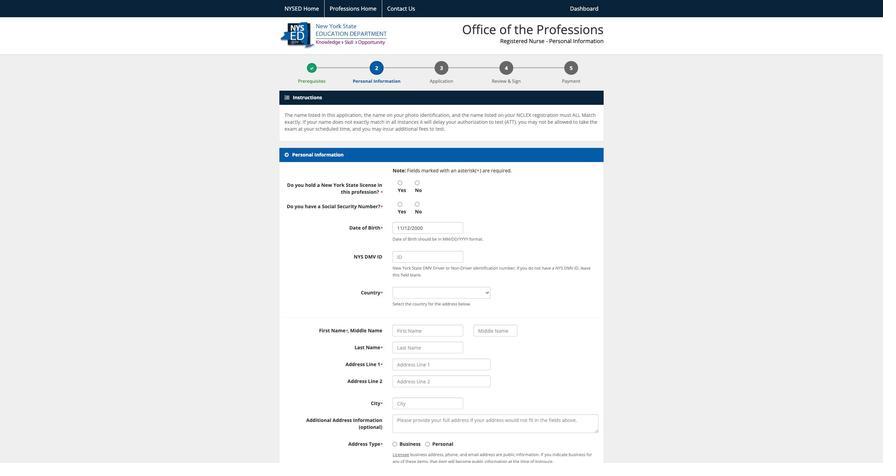 Task type: vqa. For each thing, say whether or not it's contained in the screenshot.
Address Line 2 TEXT BOX
yes



Task type: locate. For each thing, give the bounding box(es) containing it.
Address Line 2 text field
[[393, 376, 491, 388]]

Last Name text field
[[393, 342, 464, 354]]

MM/DD/YYYY text field
[[393, 222, 464, 234]]

None radio
[[415, 181, 420, 185], [426, 443, 430, 447], [415, 181, 420, 185], [426, 443, 430, 447]]

Middle Name text field
[[474, 325, 518, 337]]

None radio
[[398, 181, 403, 185], [398, 202, 403, 207], [415, 202, 420, 207], [393, 443, 397, 447], [398, 181, 403, 185], [398, 202, 403, 207], [415, 202, 420, 207], [393, 443, 397, 447]]

ID text field
[[393, 251, 464, 263]]

list ol image
[[285, 95, 290, 100]]

Please provide your full address if your address would not fit in the fields above. text field
[[393, 415, 599, 434]]

check image
[[310, 67, 314, 70]]

arrow circle right image
[[285, 153, 289, 157]]

City text field
[[393, 398, 464, 410]]



Task type: describe. For each thing, give the bounding box(es) containing it.
First Name text field
[[393, 325, 464, 337]]

Address Line 1 text field
[[393, 359, 491, 371]]



